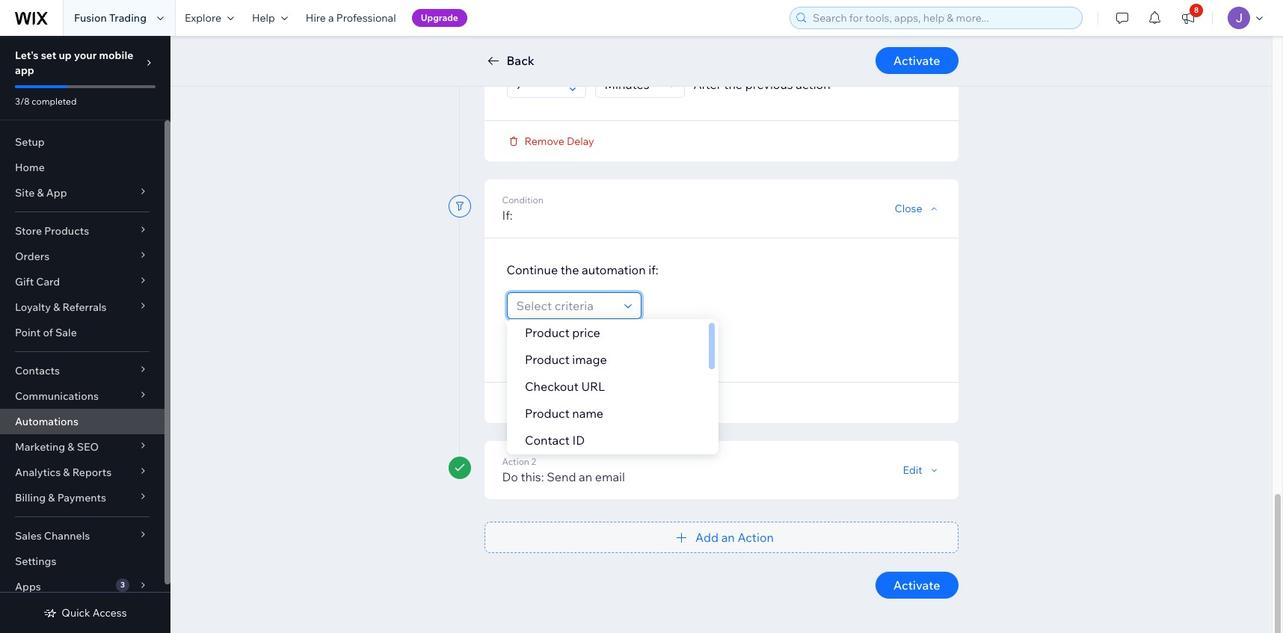 Task type: describe. For each thing, give the bounding box(es) containing it.
Search for tools, apps, help & more... field
[[809, 7, 1078, 28]]

upgrade button
[[412, 9, 468, 27]]

upgrade
[[421, 12, 459, 23]]

setup
[[15, 135, 45, 149]]

billing & payments
[[15, 492, 106, 505]]

hire a professional
[[306, 11, 396, 25]]

site
[[15, 186, 35, 200]]

products
[[44, 224, 89, 238]]

this:
[[521, 469, 544, 484]]

fusion trading
[[74, 11, 147, 25]]

an inside action 2 do this: send an email
[[579, 469, 593, 484]]

loyalty
[[15, 301, 51, 314]]

1 vertical spatial action
[[796, 77, 831, 92]]

1 activate button from the top
[[876, 47, 959, 74]]

price
[[573, 325, 601, 340]]

remove for continue
[[525, 396, 565, 410]]

contacts
[[15, 364, 60, 378]]

loyalty & referrals button
[[0, 295, 165, 320]]

point
[[15, 326, 41, 340]]

when
[[552, 41, 583, 56]]

your
[[74, 49, 97, 62]]

home link
[[0, 155, 165, 180]]

if:
[[649, 262, 659, 277]]

remove condition
[[525, 396, 615, 410]]

8
[[1195, 5, 1200, 15]]

product for product name
[[525, 406, 570, 421]]

billing & payments button
[[0, 486, 165, 511]]

an inside add an action button
[[722, 530, 735, 545]]

of
[[43, 326, 53, 340]]

to
[[585, 41, 597, 56]]

help
[[252, 11, 275, 25]]

hire a professional link
[[297, 0, 405, 36]]

a
[[328, 11, 334, 25]]

analytics
[[15, 466, 61, 480]]

point of sale
[[15, 326, 77, 340]]

mobile
[[99, 49, 133, 62]]

channels
[[44, 530, 90, 543]]

3/8 completed
[[15, 96, 77, 107]]

following
[[669, 41, 720, 56]]

0 horizontal spatial action
[[723, 41, 757, 56]]

automations link
[[0, 409, 165, 435]]

criteria
[[557, 342, 594, 355]]

back button
[[484, 52, 535, 70]]

back
[[507, 53, 535, 68]]

condition if:
[[502, 194, 544, 223]]

let's set up your mobile app
[[15, 49, 133, 77]]

continue the automation if:
[[507, 262, 659, 277]]

add criteria
[[534, 342, 594, 355]]

checkout url
[[525, 379, 606, 394]]

card
[[36, 275, 60, 289]]

analytics & reports
[[15, 466, 112, 480]]

analytics & reports button
[[0, 460, 165, 486]]

gift card button
[[0, 269, 165, 295]]

id
[[573, 433, 585, 448]]

gift card
[[15, 275, 60, 289]]

& for site
[[37, 186, 44, 200]]

referrals
[[62, 301, 107, 314]]

fusion
[[74, 11, 107, 25]]

hire
[[306, 11, 326, 25]]

3
[[120, 581, 125, 590]]

home
[[15, 161, 45, 174]]

orders
[[15, 250, 50, 263]]

action inside action 2 do this: send an email
[[502, 456, 530, 467]]

product for product image
[[525, 352, 570, 367]]

send
[[547, 469, 576, 484]]

1 activate from the top
[[894, 53, 941, 68]]

close
[[895, 202, 923, 215]]

after the previous action
[[694, 77, 831, 92]]

seo
[[77, 441, 99, 454]]

url
[[582, 379, 606, 394]]

marketing & seo
[[15, 441, 99, 454]]

contact id
[[525, 433, 585, 448]]

edit button
[[903, 464, 941, 477]]

continue
[[507, 262, 558, 277]]

edit
[[903, 464, 923, 477]]

store
[[15, 224, 42, 238]]

product image
[[525, 352, 607, 367]]

setup link
[[0, 129, 165, 155]]

action 2 do this: send an email
[[502, 456, 626, 484]]



Task type: vqa. For each thing, say whether or not it's contained in the screenshot.
3/8 completed
yes



Task type: locate. For each thing, give the bounding box(es) containing it.
1 vertical spatial action
[[738, 530, 774, 545]]

1 product from the top
[[525, 325, 570, 340]]

list box containing product price
[[507, 319, 719, 481]]

access
[[93, 607, 127, 620]]

action up the after the previous action
[[723, 41, 757, 56]]

billing
[[15, 492, 46, 505]]

0 horizontal spatial an
[[579, 469, 593, 484]]

& right billing
[[48, 492, 55, 505]]

1 horizontal spatial action
[[796, 77, 831, 92]]

2 activate from the top
[[894, 578, 941, 593]]

image
[[573, 352, 607, 367]]

product up contact
[[525, 406, 570, 421]]

2 vertical spatial the
[[561, 262, 579, 277]]

action right previous
[[796, 77, 831, 92]]

sales
[[15, 530, 42, 543]]

2 product from the top
[[525, 352, 570, 367]]

marketing & seo button
[[0, 435, 165, 460]]

completed
[[32, 96, 77, 107]]

marketing
[[15, 441, 65, 454]]

1 vertical spatial an
[[722, 530, 735, 545]]

& for loyalty
[[53, 301, 60, 314]]

reports
[[72, 466, 112, 480]]

email
[[595, 469, 626, 484]]

list box
[[507, 319, 719, 481]]

trading
[[109, 11, 147, 25]]

None number field
[[512, 71, 565, 97]]

settings
[[15, 555, 56, 569]]

store products button
[[0, 218, 165, 244]]

point of sale link
[[0, 320, 165, 346]]

condition down "url"
[[567, 396, 615, 410]]

close button
[[895, 202, 941, 215]]

8 button
[[1172, 0, 1205, 36]]

the right the perform
[[648, 41, 666, 56]]

do
[[502, 469, 518, 484]]

0 vertical spatial activate button
[[876, 47, 959, 74]]

orders button
[[0, 244, 165, 269]]

store products
[[15, 224, 89, 238]]

name
[[573, 406, 604, 421]]

1 vertical spatial the
[[725, 77, 743, 92]]

previous
[[746, 77, 794, 92]]

communications button
[[0, 384, 165, 409]]

action
[[723, 41, 757, 56], [796, 77, 831, 92]]

loyalty & referrals
[[15, 301, 107, 314]]

1 horizontal spatial the
[[648, 41, 666, 56]]

1 horizontal spatial an
[[722, 530, 735, 545]]

sales channels
[[15, 530, 90, 543]]

gift
[[15, 275, 34, 289]]

2 horizontal spatial the
[[725, 77, 743, 92]]

remove down checkout
[[525, 396, 565, 410]]

1 vertical spatial add
[[696, 530, 719, 545]]

the for after the previous action
[[725, 77, 743, 92]]

automation
[[582, 262, 646, 277]]

remove for choose
[[525, 134, 565, 148]]

add an action button
[[484, 522, 959, 553]]

let's
[[15, 49, 39, 62]]

add for add an action
[[696, 530, 719, 545]]

& left reports
[[63, 466, 70, 480]]

payments
[[57, 492, 106, 505]]

1 vertical spatial activate button
[[876, 572, 959, 599]]

& for billing
[[48, 492, 55, 505]]

& inside loyalty & referrals dropdown button
[[53, 301, 60, 314]]

3 product from the top
[[525, 406, 570, 421]]

up
[[59, 49, 72, 62]]

1 horizontal spatial action
[[738, 530, 774, 545]]

settings link
[[0, 549, 165, 575]]

2
[[532, 456, 537, 467]]

1 vertical spatial condition
[[567, 396, 615, 410]]

perform
[[600, 41, 645, 56]]

0 vertical spatial action
[[502, 456, 530, 467]]

2 activate button from the top
[[876, 572, 959, 599]]

& right loyalty
[[53, 301, 60, 314]]

0 horizontal spatial condition
[[502, 194, 544, 205]]

None field
[[600, 71, 663, 97]]

& for analytics
[[63, 466, 70, 480]]

remove condition button
[[507, 396, 615, 410]]

remove delay
[[525, 134, 595, 148]]

choose
[[507, 41, 550, 56]]

sale
[[55, 326, 77, 340]]

0 vertical spatial an
[[579, 469, 593, 484]]

& inside 'site & app' popup button
[[37, 186, 44, 200]]

help button
[[243, 0, 297, 36]]

the right the after
[[725, 77, 743, 92]]

quick
[[62, 607, 90, 620]]

the up select criteria field
[[561, 262, 579, 277]]

product up checkout
[[525, 352, 570, 367]]

an
[[579, 469, 593, 484], [722, 530, 735, 545]]

site & app
[[15, 186, 67, 200]]

product name
[[525, 406, 604, 421]]

1 vertical spatial product
[[525, 352, 570, 367]]

product for product price
[[525, 325, 570, 340]]

app
[[15, 64, 34, 77]]

after
[[694, 77, 722, 92]]

& left seo
[[68, 441, 74, 454]]

Select criteria field
[[512, 293, 620, 318]]

add criteria button
[[507, 337, 607, 360]]

1 vertical spatial remove
[[525, 396, 565, 410]]

& inside 'analytics & reports' popup button
[[63, 466, 70, 480]]

0 vertical spatial action
[[723, 41, 757, 56]]

add
[[534, 342, 554, 355], [696, 530, 719, 545]]

0 vertical spatial add
[[534, 342, 554, 355]]

add inside button
[[696, 530, 719, 545]]

remove delay button
[[507, 134, 595, 148]]

& inside marketing & seo 'popup button'
[[68, 441, 74, 454]]

0 horizontal spatial the
[[561, 262, 579, 277]]

& inside billing & payments "dropdown button"
[[48, 492, 55, 505]]

product up add criteria
[[525, 325, 570, 340]]

contacts button
[[0, 358, 165, 384]]

1 horizontal spatial condition
[[567, 396, 615, 410]]

2 remove from the top
[[525, 396, 565, 410]]

quick access
[[62, 607, 127, 620]]

0 horizontal spatial add
[[534, 342, 554, 355]]

sales channels button
[[0, 524, 165, 549]]

1 horizontal spatial add
[[696, 530, 719, 545]]

contact
[[525, 433, 570, 448]]

action
[[502, 456, 530, 467], [738, 530, 774, 545]]

0 vertical spatial activate
[[894, 53, 941, 68]]

action inside add an action button
[[738, 530, 774, 545]]

the for continue the automation if:
[[561, 262, 579, 277]]

add inside button
[[534, 342, 554, 355]]

0 vertical spatial product
[[525, 325, 570, 340]]

explore
[[185, 11, 221, 25]]

add an action
[[696, 530, 774, 545]]

sidebar element
[[0, 36, 171, 634]]

delay
[[567, 134, 595, 148]]

checkout
[[525, 379, 579, 394]]

0 vertical spatial remove
[[525, 134, 565, 148]]

& right the site
[[37, 186, 44, 200]]

0 vertical spatial the
[[648, 41, 666, 56]]

add for add criteria
[[534, 342, 554, 355]]

choose when to perform the following action
[[507, 41, 757, 56]]

0 vertical spatial condition
[[502, 194, 544, 205]]

3/8
[[15, 96, 30, 107]]

0 horizontal spatial action
[[502, 456, 530, 467]]

site & app button
[[0, 180, 165, 206]]

apps
[[15, 581, 41, 594]]

set
[[41, 49, 56, 62]]

2 vertical spatial product
[[525, 406, 570, 421]]

remove left "delay"
[[525, 134, 565, 148]]

1 remove from the top
[[525, 134, 565, 148]]

&
[[37, 186, 44, 200], [53, 301, 60, 314], [68, 441, 74, 454], [63, 466, 70, 480], [48, 492, 55, 505]]

condition up if:
[[502, 194, 544, 205]]

& for marketing
[[68, 441, 74, 454]]

1 vertical spatial activate
[[894, 578, 941, 593]]

if:
[[502, 208, 513, 223]]

condition
[[502, 194, 544, 205], [567, 396, 615, 410]]

product
[[525, 325, 570, 340], [525, 352, 570, 367], [525, 406, 570, 421]]



